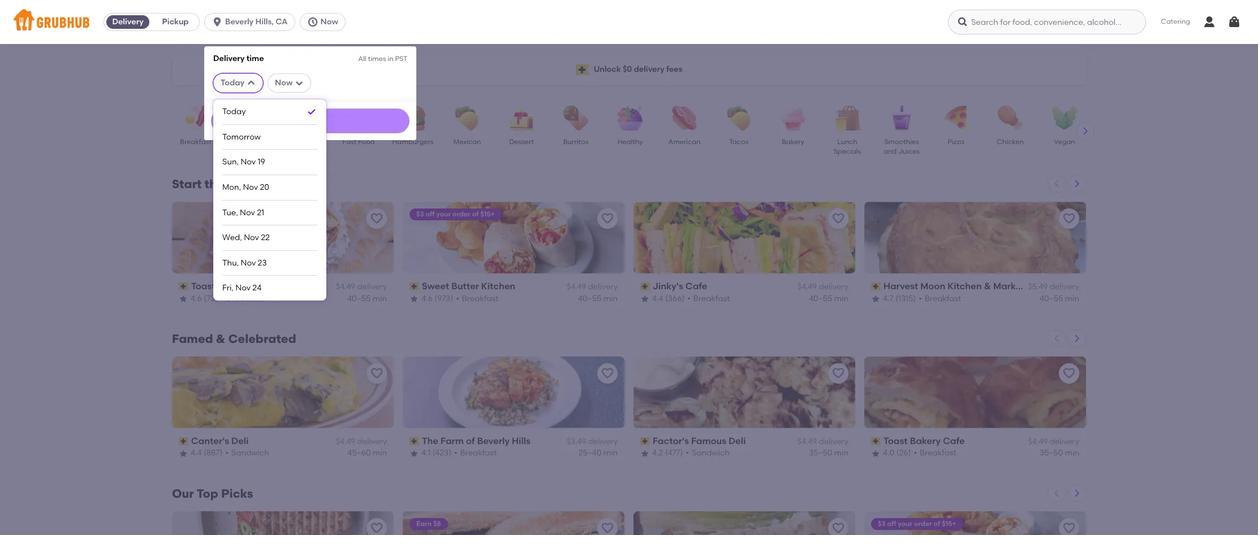 Task type: locate. For each thing, give the bounding box(es) containing it.
40–55 for jinky's cafe
[[809, 294, 832, 304]]

subscription pass image left the harvest
[[871, 283, 881, 291]]

4 40–55 min from the left
[[1040, 294, 1080, 304]]

kitchen for butter
[[481, 281, 516, 292]]

pizza image
[[936, 106, 976, 131]]

• right '(1315)'
[[919, 294, 922, 304]]

$4.49 delivery for factor's famous deli
[[798, 437, 849, 447]]

1 horizontal spatial cafe
[[943, 436, 965, 447]]

0 vertical spatial &
[[984, 281, 991, 292]]

1 35–50 from the left
[[809, 449, 832, 459]]

0 vertical spatial beverly
[[225, 17, 254, 27]]

0 horizontal spatial beverly
[[225, 17, 254, 27]]

1 horizontal spatial order
[[914, 520, 932, 528]]

• breakfast down jinky's cafe
[[688, 294, 730, 304]]

save this restaurant image
[[601, 212, 615, 226], [832, 212, 845, 226], [1063, 212, 1076, 226], [832, 522, 845, 536], [1063, 522, 1076, 536]]

save this restaurant image for canter's deli
[[370, 367, 384, 381]]

grubhub plus flag logo image
[[576, 64, 589, 75]]

• breakfast down fri, nov 24
[[221, 294, 263, 304]]

star icon image
[[179, 295, 188, 304], [410, 295, 419, 304], [641, 295, 650, 304], [871, 295, 880, 304], [179, 450, 188, 459], [410, 450, 419, 459], [641, 450, 650, 459], [871, 450, 880, 459]]

hills
[[512, 436, 531, 447]]

$4.49 for factor's famous deli
[[798, 437, 817, 447]]

• right (73)
[[221, 294, 224, 304]]

star icon image left 4.6 (973)
[[410, 295, 419, 304]]

0 horizontal spatial • sandwich
[[225, 449, 269, 459]]

deli right canter's
[[231, 436, 249, 447]]

bagels image
[[285, 106, 324, 131]]

save this restaurant image for toast bakery cafe
[[1063, 367, 1076, 381]]

sandwich down canter's deli
[[231, 449, 269, 459]]

breakfast image
[[176, 106, 216, 131]]

4.0
[[883, 449, 895, 459]]

the farm of beverly hills
[[422, 436, 531, 447]]

check icon image
[[306, 106, 317, 118]]

1 horizontal spatial svg image
[[1228, 15, 1241, 29]]

1 subscription pass image from the left
[[179, 283, 189, 291]]

0 vertical spatial of
[[472, 210, 479, 218]]

0 horizontal spatial $3 off your order of $15+
[[416, 210, 495, 218]]

4 40–55 from the left
[[1040, 294, 1063, 304]]

caret left icon image for famed & celebrated
[[1052, 334, 1062, 343]]

star icon image left "4.2"
[[641, 450, 650, 459]]

$4.49 delivery for canter's deli
[[336, 437, 387, 447]]

and inside coffee and tea
[[256, 138, 269, 146]]

2 40–55 min from the left
[[578, 294, 618, 304]]

4.2
[[652, 449, 663, 459]]

1 sandwich from the left
[[231, 449, 269, 459]]

1 vertical spatial bakery
[[910, 436, 941, 447]]

• breakfast for bakery
[[914, 449, 957, 459]]

hamburgers image
[[393, 106, 433, 131]]

$4.49 for toast bakery cafe
[[1029, 437, 1048, 447]]

35–50 min for toast bakery cafe
[[1040, 449, 1080, 459]]

0 vertical spatial cafe
[[686, 281, 708, 292]]

breakfast down the farm of beverly hills
[[460, 449, 497, 459]]

1 vertical spatial $15+
[[942, 520, 957, 528]]

0 horizontal spatial &
[[216, 332, 225, 346]]

• breakfast down moon
[[919, 294, 962, 304]]

0 vertical spatial today
[[221, 78, 244, 87]]

0 horizontal spatial deli
[[231, 436, 249, 447]]

1 vertical spatial off
[[887, 520, 897, 528]]

star icon image left 4.0
[[871, 450, 880, 459]]

deli
[[231, 436, 249, 447], [729, 436, 746, 447]]

1 4.6 from the left
[[191, 294, 202, 304]]

• for breakfast
[[221, 294, 224, 304]]

bakery down the bakery image
[[782, 138, 805, 146]]

toasty's breakfast burritos
[[191, 281, 310, 292]]

4.6 left (73)
[[191, 294, 202, 304]]

• breakfast down sweet butter kitchen
[[456, 294, 499, 304]]

healthy image
[[611, 106, 650, 131]]

1 horizontal spatial &
[[984, 281, 991, 292]]

1 horizontal spatial $3 off your order of $15+
[[878, 520, 957, 528]]

40–55 for harvest moon kitchen & marketplace
[[1040, 294, 1063, 304]]

& left marketplace
[[984, 281, 991, 292]]

0 horizontal spatial 35–50 min
[[809, 449, 849, 459]]

• for deli
[[225, 449, 229, 459]]

breakfast down jinky's cafe
[[694, 294, 730, 304]]

and
[[256, 138, 269, 146], [884, 148, 897, 156]]

0 vertical spatial svg image
[[1228, 15, 1241, 29]]

tea
[[244, 148, 256, 156]]

$0
[[623, 64, 632, 74]]

nov left the 21
[[240, 208, 255, 218]]

1 horizontal spatial beverly
[[477, 436, 510, 447]]

top
[[197, 487, 218, 501]]

mon,
[[222, 183, 241, 192]]

$3.49 delivery
[[567, 437, 618, 447]]

sweet
[[422, 281, 449, 292]]

save this restaurant image for factor's famous deli
[[832, 367, 845, 381]]

jinky's cafe
[[653, 281, 708, 292]]

subscription pass image for factor's famous deli
[[641, 438, 651, 446]]

$15+
[[480, 210, 495, 218], [942, 520, 957, 528]]

1 kitchen from the left
[[481, 281, 516, 292]]

subscription pass image left the factor's
[[641, 438, 651, 446]]

0 horizontal spatial $15+
[[480, 210, 495, 218]]

4.4 for jinky's cafe
[[652, 294, 663, 304]]

35–50
[[809, 449, 832, 459], [1040, 449, 1063, 459]]

• for butter
[[456, 294, 459, 304]]

svg image inside beverly hills, ca 'button'
[[212, 16, 223, 28]]

• right (26)
[[914, 449, 917, 459]]

chicken image
[[991, 106, 1030, 131]]

and inside smoothies and juices
[[884, 148, 897, 156]]

21
[[257, 208, 264, 218]]

0 vertical spatial now
[[321, 17, 338, 27]]

20
[[260, 183, 269, 192]]

subscription pass image left toast
[[871, 438, 881, 446]]

factor's famous deli
[[653, 436, 746, 447]]

deli right famous
[[729, 436, 746, 447]]

1 vertical spatial $3 off your order of $15+
[[878, 520, 957, 528]]

kitchen right moon
[[948, 281, 982, 292]]

• sandwich down famous
[[686, 449, 730, 459]]

min for toasty's breakfast burritos
[[373, 294, 387, 304]]

today up the tomorrow
[[222, 107, 246, 117]]

1 vertical spatial burritos
[[275, 281, 310, 292]]

0 horizontal spatial cafe
[[686, 281, 708, 292]]

tue, nov 21
[[222, 208, 264, 218]]

• for famous
[[686, 449, 689, 459]]

2 • sandwich from the left
[[686, 449, 730, 459]]

$4.49 delivery for sweet butter kitchen
[[567, 283, 618, 292]]

$4.49 for canter's deli
[[336, 437, 355, 447]]

star icon image left 4.4 (887)
[[179, 450, 188, 459]]

delivery for canter's deli
[[357, 437, 387, 447]]

breakfast down thu, nov 23
[[229, 281, 273, 292]]

3 40–55 min from the left
[[809, 294, 849, 304]]

delivery for delivery
[[112, 17, 144, 27]]

thu,
[[222, 259, 239, 268]]

(423)
[[433, 449, 452, 459]]

0 horizontal spatial now
[[275, 78, 293, 87]]

juices
[[899, 148, 920, 156]]

nov
[[241, 158, 256, 167], [243, 183, 258, 192], [240, 208, 255, 218], [244, 233, 259, 243], [241, 259, 256, 268], [236, 284, 251, 293]]

save this restaurant image
[[370, 212, 384, 226], [370, 367, 384, 381], [601, 367, 615, 381], [832, 367, 845, 381], [1063, 367, 1076, 381], [370, 522, 384, 536], [601, 522, 615, 536]]

2 35–50 min from the left
[[1040, 449, 1080, 459]]

3 40–55 from the left
[[809, 294, 832, 304]]

breakfast down the breakfast image
[[180, 138, 211, 146]]

(26)
[[897, 449, 911, 459]]

bakery image
[[774, 106, 813, 131]]

min for the farm of beverly hills
[[604, 449, 618, 459]]

(973)
[[435, 294, 453, 304]]

1 35–50 min from the left
[[809, 449, 849, 459]]

breakfast down toast bakery cafe
[[920, 449, 957, 459]]

1 horizontal spatial and
[[884, 148, 897, 156]]

breakfast for harvest moon kitchen & marketplace
[[925, 294, 962, 304]]

• right (973)
[[456, 294, 459, 304]]

all times in pst
[[358, 55, 407, 63]]

delivery left time on the left of the page
[[213, 54, 245, 63]]

factor's
[[653, 436, 689, 447]]

45–60
[[348, 449, 371, 459]]

2 caret left icon image from the top
[[1052, 334, 1062, 343]]

4.6 down sweet
[[422, 294, 433, 304]]

subscription pass image left the at the left of page
[[410, 438, 420, 446]]

2 35–50 from the left
[[1040, 449, 1063, 459]]

chicken
[[997, 138, 1024, 146]]

subscription pass image left canter's
[[179, 438, 189, 446]]

1 horizontal spatial 35–50 min
[[1040, 449, 1080, 459]]

breakfast
[[180, 138, 211, 146], [229, 281, 273, 292], [227, 294, 263, 304], [462, 294, 499, 304], [694, 294, 730, 304], [925, 294, 962, 304], [460, 449, 497, 459], [920, 449, 957, 459]]

delivery for jinky's cafe
[[819, 283, 849, 292]]

2 4.6 from the left
[[422, 294, 433, 304]]

star icon image left 4.4 (366)
[[641, 295, 650, 304]]

beverly left the hills
[[477, 436, 510, 447]]

• breakfast for moon
[[919, 294, 962, 304]]

bakery up (26)
[[910, 436, 941, 447]]

0 horizontal spatial 35–50
[[809, 449, 832, 459]]

smoothies and juices
[[884, 138, 920, 156]]

4.4 down jinky's
[[652, 294, 663, 304]]

4.4 left (887)
[[191, 449, 202, 459]]

1 vertical spatial your
[[898, 520, 913, 528]]

• right (366)
[[688, 294, 691, 304]]

$4.49 delivery
[[336, 283, 387, 292], [567, 283, 618, 292], [798, 283, 849, 292], [336, 437, 387, 447], [798, 437, 849, 447], [1029, 437, 1080, 447]]

2 vertical spatial of
[[934, 520, 941, 528]]

subscription pass image
[[179, 283, 189, 291], [871, 283, 881, 291]]

1 vertical spatial and
[[884, 148, 897, 156]]

svg image
[[212, 16, 223, 28], [307, 16, 318, 28], [957, 16, 969, 28], [295, 79, 304, 88]]

list box containing today
[[222, 100, 317, 301]]

sandwich for deli
[[231, 449, 269, 459]]

2 subscription pass image from the left
[[871, 283, 881, 291]]

1 40–55 from the left
[[347, 294, 371, 304]]

famous
[[691, 436, 727, 447]]

sun, nov 19
[[222, 158, 265, 167]]

4.1
[[422, 449, 431, 459]]

delivery for the farm of beverly hills
[[588, 437, 618, 447]]

subscription pass image
[[410, 283, 420, 291], [641, 283, 651, 291], [179, 438, 189, 446], [410, 438, 420, 446], [641, 438, 651, 446], [871, 438, 881, 446]]

subscription pass image for jinky's cafe
[[641, 283, 651, 291]]

moon
[[921, 281, 946, 292]]

• breakfast for breakfast
[[221, 294, 263, 304]]

list box
[[222, 100, 317, 301]]

0 vertical spatial order
[[453, 210, 471, 218]]

start the day
[[172, 177, 251, 191]]

and down smoothies
[[884, 148, 897, 156]]

1 vertical spatial delivery
[[213, 54, 245, 63]]

1 horizontal spatial • sandwich
[[686, 449, 730, 459]]

2 vertical spatial caret left icon image
[[1052, 489, 1062, 498]]

toast
[[884, 436, 908, 447]]

• sandwich down canter's deli
[[225, 449, 269, 459]]

0 horizontal spatial 4.4
[[191, 449, 202, 459]]

40–55
[[347, 294, 371, 304], [578, 294, 602, 304], [809, 294, 832, 304], [1040, 294, 1063, 304]]

0 vertical spatial bakery
[[782, 138, 805, 146]]

min for harvest moon kitchen & marketplace
[[1065, 294, 1080, 304]]

your
[[436, 210, 451, 218], [898, 520, 913, 528]]

famed & celebrated
[[172, 332, 296, 346]]

0 vertical spatial caret left icon image
[[1052, 179, 1062, 188]]

delivery for factor's famous deli
[[819, 437, 849, 447]]

fast food
[[343, 138, 375, 146]]

1 horizontal spatial 4.4
[[652, 294, 663, 304]]

mon, nov 20
[[222, 183, 269, 192]]

24
[[253, 284, 262, 293]]

2 40–55 from the left
[[578, 294, 602, 304]]

• for bakery
[[914, 449, 917, 459]]

1 vertical spatial $3
[[878, 520, 886, 528]]

main navigation navigation
[[0, 0, 1258, 536]]

• right (477)
[[686, 449, 689, 459]]

0 vertical spatial your
[[436, 210, 451, 218]]

0 horizontal spatial delivery
[[112, 17, 144, 27]]

caret right icon image
[[1081, 127, 1090, 136], [1073, 179, 1082, 188], [1073, 334, 1082, 343], [1073, 489, 1082, 498]]

1 horizontal spatial 35–50
[[1040, 449, 1063, 459]]

min for toast bakery cafe
[[1065, 449, 1080, 459]]

subscription pass image left toasty's
[[179, 283, 189, 291]]

35–50 min for factor's famous deli
[[809, 449, 849, 459]]

min for sweet butter kitchen
[[604, 294, 618, 304]]

update
[[298, 117, 323, 125]]

nov down tea
[[241, 158, 256, 167]]

off
[[426, 210, 435, 218], [887, 520, 897, 528]]

star icon image left "4.1"
[[410, 450, 419, 459]]

0 vertical spatial off
[[426, 210, 435, 218]]

beverly left hills,
[[225, 17, 254, 27]]

pst
[[395, 55, 407, 63]]

star icon image for harvest moon kitchen & marketplace
[[871, 295, 880, 304]]

nov for mon,
[[243, 183, 258, 192]]

1 horizontal spatial 4.6
[[422, 294, 433, 304]]

1 horizontal spatial sandwich
[[692, 449, 730, 459]]

1 horizontal spatial deli
[[729, 436, 746, 447]]

0 horizontal spatial $3
[[416, 210, 424, 218]]

subscription pass image left jinky's
[[641, 283, 651, 291]]

celebrated
[[228, 332, 296, 346]]

coffee and tea image
[[230, 106, 270, 131]]

1 caret left icon image from the top
[[1052, 179, 1062, 188]]

0 vertical spatial delivery
[[112, 17, 144, 27]]

nov left 24
[[236, 284, 251, 293]]

0 horizontal spatial kitchen
[[481, 281, 516, 292]]

$4.49
[[336, 283, 355, 292], [567, 283, 586, 292], [798, 283, 817, 292], [336, 437, 355, 447], [798, 437, 817, 447], [1029, 437, 1048, 447]]

1 horizontal spatial $3
[[878, 520, 886, 528]]

• breakfast down toast bakery cafe
[[914, 449, 957, 459]]

star icon image left 4.7
[[871, 295, 880, 304]]

caret left icon image
[[1052, 179, 1062, 188], [1052, 334, 1062, 343], [1052, 489, 1062, 498]]

1 vertical spatial caret left icon image
[[1052, 334, 1062, 343]]

0 vertical spatial and
[[256, 138, 269, 146]]

nov left 23
[[241, 259, 256, 268]]

subscription pass image left sweet
[[410, 283, 420, 291]]

$4.49 delivery for toast bakery cafe
[[1029, 437, 1080, 447]]

• right (887)
[[225, 449, 229, 459]]

now
[[321, 17, 338, 27], [275, 78, 293, 87]]

1 vertical spatial 4.4
[[191, 449, 202, 459]]

star icon image for factor's famous deli
[[641, 450, 650, 459]]

burritos right 24
[[275, 281, 310, 292]]

1 40–55 min from the left
[[347, 294, 387, 304]]

(1315)
[[896, 294, 916, 304]]

delivery inside button
[[112, 17, 144, 27]]

kitchen right 'butter'
[[481, 281, 516, 292]]

0 horizontal spatial sandwich
[[231, 449, 269, 459]]

0 horizontal spatial subscription pass image
[[179, 283, 189, 291]]

smoothies and juices image
[[882, 106, 922, 131]]

now right 'ca'
[[321, 17, 338, 27]]

update button
[[211, 109, 410, 133]]

40–55 min
[[347, 294, 387, 304], [578, 294, 618, 304], [809, 294, 849, 304], [1040, 294, 1080, 304]]

breakfast down fri, nov 24
[[227, 294, 263, 304]]

fast
[[343, 138, 357, 146]]

delivery button
[[104, 13, 152, 31]]

delivery for harvest moon kitchen & marketplace
[[1050, 283, 1080, 292]]

toast bakery cafe
[[884, 436, 965, 447]]

3 caret left icon image from the top
[[1052, 489, 1062, 498]]

star icon image left 4.6 (73)
[[179, 295, 188, 304]]

tue,
[[222, 208, 238, 218]]

nov left 22
[[244, 233, 259, 243]]

sandwich down famous
[[692, 449, 730, 459]]

today inside option
[[222, 107, 246, 117]]

now inside button
[[321, 17, 338, 27]]

cafe
[[686, 281, 708, 292], [943, 436, 965, 447]]

today down the delivery time
[[221, 78, 244, 87]]

1 horizontal spatial subscription pass image
[[871, 283, 881, 291]]

• sandwich
[[225, 449, 269, 459], [686, 449, 730, 459]]

vegan image
[[1045, 106, 1085, 131]]

1 • sandwich from the left
[[225, 449, 269, 459]]

kitchen
[[481, 281, 516, 292], [948, 281, 982, 292]]

1 vertical spatial of
[[466, 436, 475, 447]]

sandwich for famous
[[692, 449, 730, 459]]

$3
[[416, 210, 424, 218], [878, 520, 886, 528]]

delivery left pickup
[[112, 17, 144, 27]]

0 horizontal spatial 4.6
[[191, 294, 202, 304]]

burritos image
[[556, 106, 596, 131]]

0 vertical spatial burritos
[[563, 138, 589, 146]]

tomorrow
[[222, 132, 261, 142]]

4.4
[[652, 294, 663, 304], [191, 449, 202, 459]]

svg image
[[1228, 15, 1241, 29], [247, 79, 256, 88]]

• down farm
[[454, 449, 458, 459]]

0 horizontal spatial order
[[453, 210, 471, 218]]

4.6
[[191, 294, 202, 304], [422, 294, 433, 304]]

1 horizontal spatial delivery
[[213, 54, 245, 63]]

4.7
[[883, 294, 894, 304]]

star icon image for toasty's breakfast burritos
[[179, 295, 188, 304]]

4.6 for sweet butter kitchen
[[422, 294, 433, 304]]

0 horizontal spatial burritos
[[275, 281, 310, 292]]

1 vertical spatial order
[[914, 520, 932, 528]]

2 sandwich from the left
[[692, 449, 730, 459]]

specials
[[834, 148, 861, 156]]

0 vertical spatial $3 off your order of $15+
[[416, 210, 495, 218]]

bakery
[[782, 138, 805, 146], [910, 436, 941, 447]]

• for cafe
[[688, 294, 691, 304]]

0 horizontal spatial off
[[426, 210, 435, 218]]

1 vertical spatial today
[[222, 107, 246, 117]]

in
[[388, 55, 394, 63]]

0 horizontal spatial and
[[256, 138, 269, 146]]

$4.49 delivery for toasty's breakfast burritos
[[336, 283, 387, 292]]

0 vertical spatial 4.4
[[652, 294, 663, 304]]

& right the famed
[[216, 332, 225, 346]]

1 horizontal spatial now
[[321, 17, 338, 27]]

now up today option
[[275, 78, 293, 87]]

1 horizontal spatial kitchen
[[948, 281, 982, 292]]

0 horizontal spatial svg image
[[247, 79, 256, 88]]

nov left 20
[[243, 183, 258, 192]]

star icon image for the farm of beverly hills
[[410, 450, 419, 459]]

2 kitchen from the left
[[948, 281, 982, 292]]

breakfast for jinky's cafe
[[694, 294, 730, 304]]

burritos down burritos "image"
[[563, 138, 589, 146]]

breakfast down sweet butter kitchen
[[462, 294, 499, 304]]

• breakfast down the farm of beverly hills
[[454, 449, 497, 459]]

40–55 min for toasty's breakfast burritos
[[347, 294, 387, 304]]

1 horizontal spatial burritos
[[563, 138, 589, 146]]

and up tea
[[256, 138, 269, 146]]

breakfast down moon
[[925, 294, 962, 304]]



Task type: vqa. For each thing, say whether or not it's contained in the screenshot.
"Culligan"
no



Task type: describe. For each thing, give the bounding box(es) containing it.
beverly hills, ca button
[[204, 13, 300, 31]]

caret right icon image for celebrated
[[1073, 334, 1082, 343]]

dessert
[[509, 138, 534, 146]]

delivery for toasty's breakfast burritos
[[357, 283, 387, 292]]

subscription pass image for sweet butter kitchen
[[410, 283, 420, 291]]

40–55 min for harvest moon kitchen & marketplace
[[1040, 294, 1080, 304]]

dessert image
[[502, 106, 542, 131]]

picks
[[221, 487, 253, 501]]

fast food image
[[339, 106, 379, 131]]

sun,
[[222, 158, 239, 167]]

• sandwich for famous
[[686, 449, 730, 459]]

lunch specials image
[[828, 106, 867, 131]]

(477)
[[665, 449, 683, 459]]

today option
[[222, 100, 317, 125]]

tacos image
[[719, 106, 759, 131]]

beverly hills, ca
[[225, 17, 288, 27]]

22
[[261, 233, 270, 243]]

fees
[[667, 64, 683, 74]]

day
[[227, 177, 251, 191]]

(73)
[[204, 294, 218, 304]]

4.1 (423)
[[422, 449, 452, 459]]

caret right icon image for day
[[1073, 179, 1082, 188]]

1 vertical spatial svg image
[[247, 79, 256, 88]]

svg image inside now button
[[307, 16, 318, 28]]

nov for tue,
[[240, 208, 255, 218]]

delivery for toast bakery cafe
[[1050, 437, 1080, 447]]

coffee
[[232, 138, 254, 146]]

4.6 for toasty's breakfast burritos
[[191, 294, 202, 304]]

nov for fri,
[[236, 284, 251, 293]]

35–50 for factor's famous deli
[[809, 449, 832, 459]]

0 vertical spatial $3
[[416, 210, 424, 218]]

• for farm
[[454, 449, 458, 459]]

breakfast for the farm of beverly hills
[[460, 449, 497, 459]]

• sandwich for deli
[[225, 449, 269, 459]]

breakfast for toast bakery cafe
[[920, 449, 957, 459]]

• breakfast for cafe
[[688, 294, 730, 304]]

0 horizontal spatial bakery
[[782, 138, 805, 146]]

caret left icon image for our top picks
[[1052, 489, 1062, 498]]

now button
[[300, 13, 350, 31]]

4.4 (366)
[[652, 294, 685, 304]]

4.7 (1315)
[[883, 294, 916, 304]]

40–55 for sweet butter kitchen
[[578, 294, 602, 304]]

harvest moon kitchen & marketplace
[[884, 281, 1050, 292]]

nov for thu,
[[241, 259, 256, 268]]

all
[[358, 55, 367, 63]]

4.0 (26)
[[883, 449, 911, 459]]

4.2 (477)
[[652, 449, 683, 459]]

1 horizontal spatial bakery
[[910, 436, 941, 447]]

vegan
[[1054, 138, 1075, 146]]

2 deli from the left
[[729, 436, 746, 447]]

0 vertical spatial $15+
[[480, 210, 495, 218]]

earn $8
[[416, 520, 441, 528]]

canter's deli
[[191, 436, 249, 447]]

tacos
[[729, 138, 749, 146]]

unlock $0 delivery fees
[[594, 64, 683, 74]]

delivery for delivery time
[[213, 54, 245, 63]]

1 vertical spatial beverly
[[477, 436, 510, 447]]

subscription pass image for harvest moon kitchen & marketplace
[[871, 283, 881, 291]]

(887)
[[204, 449, 223, 459]]

save this restaurant image for the farm of beverly hills
[[601, 367, 615, 381]]

subscription pass image for toast bakery cafe
[[871, 438, 881, 446]]

1 horizontal spatial $15+
[[942, 520, 957, 528]]

0 horizontal spatial your
[[436, 210, 451, 218]]

mexican image
[[448, 106, 487, 131]]

canter's
[[191, 436, 229, 447]]

american
[[669, 138, 701, 146]]

our
[[172, 487, 194, 501]]

caret left icon image for start the day
[[1052, 179, 1062, 188]]

delivery time
[[213, 54, 264, 63]]

unlock
[[594, 64, 621, 74]]

subscription pass image for toasty's breakfast burritos
[[179, 283, 189, 291]]

farm
[[441, 436, 464, 447]]

1 horizontal spatial your
[[898, 520, 913, 528]]

$4.49 for jinky's cafe
[[798, 283, 817, 292]]

and for smoothies and juices
[[884, 148, 897, 156]]

breakfast for toasty's breakfast burritos
[[227, 294, 263, 304]]

• breakfast for farm
[[454, 449, 497, 459]]

min for canter's deli
[[373, 449, 387, 459]]

fri,
[[222, 284, 234, 293]]

35–50 for toast bakery cafe
[[1040, 449, 1063, 459]]

$4.49 for sweet butter kitchen
[[567, 283, 586, 292]]

wed, nov 22
[[222, 233, 270, 243]]

pizza
[[948, 138, 965, 146]]

save this restaurant image for toasty's breakfast burritos
[[370, 212, 384, 226]]

lunch specials
[[834, 138, 861, 156]]

star icon image for canter's deli
[[179, 450, 188, 459]]

butter
[[451, 281, 479, 292]]

star icon image for sweet butter kitchen
[[410, 295, 419, 304]]

40–55 min for jinky's cafe
[[809, 294, 849, 304]]

delivery for sweet butter kitchen
[[588, 283, 618, 292]]

nov for sun,
[[241, 158, 256, 167]]

breakfast for sweet butter kitchen
[[462, 294, 499, 304]]

40–55 min for sweet butter kitchen
[[578, 294, 618, 304]]

coffee and tea
[[232, 138, 269, 156]]

earn
[[416, 520, 432, 528]]

1 vertical spatial now
[[275, 78, 293, 87]]

healthy
[[618, 138, 643, 146]]

$4.49 for toasty's breakfast burritos
[[336, 283, 355, 292]]

23
[[258, 259, 267, 268]]

fri, nov 24
[[222, 284, 262, 293]]

pickup button
[[152, 13, 199, 31]]

min for jinky's cafe
[[834, 294, 849, 304]]

• breakfast for butter
[[456, 294, 499, 304]]

• for moon
[[919, 294, 922, 304]]

kitchen for moon
[[948, 281, 982, 292]]

our top picks
[[172, 487, 253, 501]]

25–40 min
[[579, 449, 618, 459]]

19
[[258, 158, 265, 167]]

subscription pass image for the farm of beverly hills
[[410, 438, 420, 446]]

$3.49
[[567, 437, 586, 447]]

list box inside main navigation navigation
[[222, 100, 317, 301]]

marketplace
[[993, 281, 1050, 292]]

star icon image for jinky's cafe
[[641, 295, 650, 304]]

toasty's
[[191, 281, 227, 292]]

45–60 min
[[348, 449, 387, 459]]

1 vertical spatial &
[[216, 332, 225, 346]]

1 horizontal spatial off
[[887, 520, 897, 528]]

$5.49 delivery
[[1028, 283, 1080, 292]]

the
[[205, 177, 224, 191]]

4.4 (887)
[[191, 449, 223, 459]]

4.4 for canter's deli
[[191, 449, 202, 459]]

american image
[[665, 106, 704, 131]]

(366)
[[665, 294, 685, 304]]

caret right icon image for picks
[[1073, 489, 1082, 498]]

beverly inside 'button'
[[225, 17, 254, 27]]

mexican
[[454, 138, 481, 146]]

sweet butter kitchen
[[422, 281, 516, 292]]

25–40
[[579, 449, 602, 459]]

4.6 (73)
[[191, 294, 218, 304]]

and for coffee and tea
[[256, 138, 269, 146]]

subscription pass image for canter's deli
[[179, 438, 189, 446]]

the
[[422, 436, 439, 447]]

star icon image for toast bakery cafe
[[871, 450, 880, 459]]

40–55 for toasty's breakfast burritos
[[347, 294, 371, 304]]

smoothies
[[885, 138, 919, 146]]

$4.49 delivery for jinky's cafe
[[798, 283, 849, 292]]

4.6 (973)
[[422, 294, 453, 304]]

times
[[368, 55, 386, 63]]

1 deli from the left
[[231, 436, 249, 447]]

wed,
[[222, 233, 242, 243]]

thu, nov 23
[[222, 259, 267, 268]]

time
[[247, 54, 264, 63]]

min for factor's famous deli
[[834, 449, 849, 459]]

1 vertical spatial cafe
[[943, 436, 965, 447]]

hills,
[[255, 17, 274, 27]]

nov for wed,
[[244, 233, 259, 243]]

$5.49
[[1028, 283, 1048, 292]]

ca
[[276, 17, 288, 27]]



